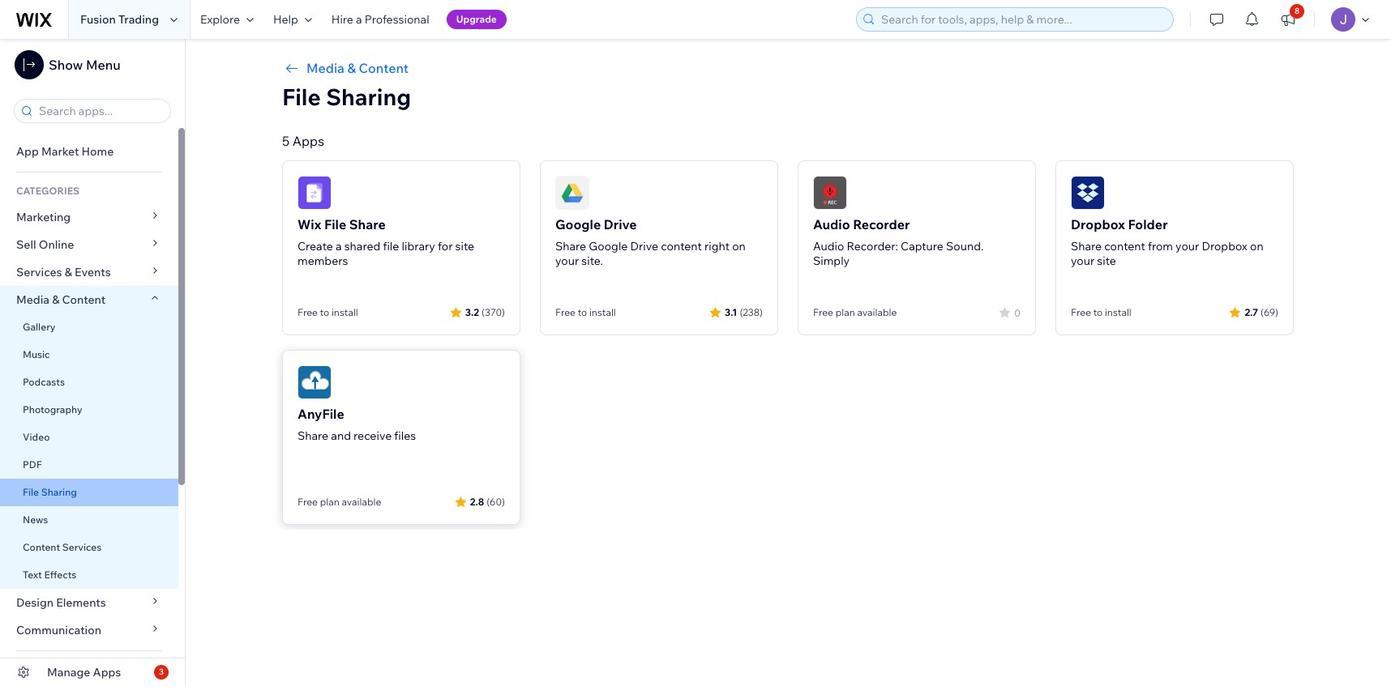 Task type: vqa. For each thing, say whether or not it's contained in the screenshot.


Task type: locate. For each thing, give the bounding box(es) containing it.
simply
[[814, 254, 850, 268]]

0 vertical spatial apps
[[293, 133, 324, 149]]

0 horizontal spatial content
[[23, 542, 60, 554]]

share inside 'google drive share google drive content right on your site.'
[[556, 239, 587, 254]]

google drive logo image
[[556, 176, 590, 210]]

file
[[282, 83, 321, 111], [324, 217, 347, 233], [23, 487, 39, 499]]

your right from
[[1176, 239, 1200, 254]]

from
[[1148, 239, 1174, 254]]

on
[[733, 239, 746, 254], [1251, 239, 1264, 254]]

1 vertical spatial available
[[342, 496, 381, 509]]

video link
[[0, 424, 178, 452]]

audio down audio recorder logo
[[814, 217, 850, 233]]

sharing
[[326, 83, 411, 111], [41, 487, 77, 499]]

2.7
[[1245, 306, 1259, 318]]

apps for manage apps
[[93, 666, 121, 680]]

1 vertical spatial &
[[65, 265, 72, 280]]

audio left recorder:
[[814, 239, 845, 254]]

your left the 'site.'
[[556, 254, 579, 268]]

share down anyfile
[[298, 429, 329, 444]]

2 vertical spatial file
[[23, 487, 39, 499]]

free plan available down and
[[298, 496, 381, 509]]

site inside wix file share create a shared file library for site members
[[455, 239, 474, 254]]

1 to from the left
[[320, 307, 329, 319]]

0 horizontal spatial free to install
[[298, 307, 358, 319]]

available down recorder:
[[858, 307, 897, 319]]

design elements
[[16, 596, 106, 611]]

1 free to install from the left
[[298, 307, 358, 319]]

content down hire a professional link
[[359, 60, 409, 76]]

free for audio recorder
[[814, 307, 834, 319]]

services & events link
[[0, 259, 178, 286]]

content down "news"
[[23, 542, 60, 554]]

sharing down hire a professional
[[326, 83, 411, 111]]

content down folder
[[1105, 239, 1146, 254]]

1 horizontal spatial apps
[[293, 133, 324, 149]]

on up 2.7 (69)
[[1251, 239, 1264, 254]]

a right create
[[336, 239, 342, 254]]

on right right
[[733, 239, 746, 254]]

upgrade
[[456, 13, 497, 25]]

1 horizontal spatial sharing
[[326, 83, 411, 111]]

available for recorder
[[858, 307, 897, 319]]

1 vertical spatial sharing
[[41, 487, 77, 499]]

1 horizontal spatial plan
[[836, 307, 855, 319]]

plan for share
[[320, 496, 340, 509]]

anyfile logo image
[[298, 366, 332, 400]]

2.7 (69)
[[1245, 306, 1279, 318]]

content left right
[[661, 239, 702, 254]]

1 vertical spatial drive
[[631, 239, 659, 254]]

recorder
[[853, 217, 910, 233]]

0 horizontal spatial site
[[455, 239, 474, 254]]

anyfile share and receive files
[[298, 406, 416, 444]]

media & content down hire
[[307, 60, 409, 76]]

0 vertical spatial file sharing
[[282, 83, 411, 111]]

0 horizontal spatial media
[[16, 293, 49, 307]]

0 vertical spatial &
[[348, 60, 356, 76]]

2 horizontal spatial content
[[359, 60, 409, 76]]

share inside anyfile share and receive files
[[298, 429, 329, 444]]

services down news 'link'
[[62, 542, 102, 554]]

site right for
[[455, 239, 474, 254]]

design elements link
[[0, 590, 178, 617]]

1 install from the left
[[332, 307, 358, 319]]

video
[[23, 431, 50, 444]]

0 horizontal spatial install
[[332, 307, 358, 319]]

1 vertical spatial media & content
[[16, 293, 106, 307]]

2 horizontal spatial &
[[348, 60, 356, 76]]

upgrade button
[[447, 10, 507, 29]]

apps right manage
[[93, 666, 121, 680]]

3 install from the left
[[1105, 307, 1132, 319]]

anyfile
[[298, 406, 344, 423]]

2 to from the left
[[578, 307, 587, 319]]

1 horizontal spatial on
[[1251, 239, 1264, 254]]

1 vertical spatial media
[[16, 293, 49, 307]]

and
[[331, 429, 351, 444]]

0 vertical spatial file
[[282, 83, 321, 111]]

google drive share google drive content right on your site.
[[556, 217, 746, 268]]

share down dropbox folder logo
[[1071, 239, 1102, 254]]

a right hire
[[356, 12, 362, 27]]

communication
[[16, 624, 104, 638]]

0 vertical spatial free plan available
[[814, 307, 897, 319]]

0 horizontal spatial content
[[661, 239, 702, 254]]

free for anyfile
[[298, 496, 318, 509]]

0 vertical spatial plan
[[836, 307, 855, 319]]

show
[[49, 57, 83, 73]]

media & content link
[[282, 58, 1294, 78], [0, 286, 178, 314]]

file sharing
[[282, 83, 411, 111], [23, 487, 77, 499]]

&
[[348, 60, 356, 76], [65, 265, 72, 280], [52, 293, 60, 307]]

right
[[705, 239, 730, 254]]

dropbox right from
[[1202, 239, 1248, 254]]

file down pdf
[[23, 487, 39, 499]]

share inside wix file share create a shared file library for site members
[[349, 217, 386, 233]]

plan down and
[[320, 496, 340, 509]]

site for wix file share
[[455, 239, 474, 254]]

effects
[[44, 569, 77, 582]]

fusion trading
[[80, 12, 159, 27]]

0 horizontal spatial plan
[[320, 496, 340, 509]]

file sharing up 5 apps
[[282, 83, 411, 111]]

0 vertical spatial audio
[[814, 217, 850, 233]]

1 horizontal spatial file sharing
[[282, 83, 411, 111]]

share down google drive logo
[[556, 239, 587, 254]]

site for dropbox folder
[[1098, 254, 1117, 268]]

2.8 (60)
[[470, 496, 505, 508]]

sharing up "news"
[[41, 487, 77, 499]]

1 horizontal spatial free plan available
[[814, 307, 897, 319]]

fusion
[[80, 12, 116, 27]]

help
[[273, 12, 298, 27]]

content
[[359, 60, 409, 76], [62, 293, 106, 307], [23, 542, 60, 554]]

1 horizontal spatial content
[[62, 293, 106, 307]]

1 horizontal spatial &
[[65, 265, 72, 280]]

1 vertical spatial file
[[324, 217, 347, 233]]

2 horizontal spatial install
[[1105, 307, 1132, 319]]

free to install for wix
[[298, 307, 358, 319]]

services down sell online
[[16, 265, 62, 280]]

1 vertical spatial media & content link
[[0, 286, 178, 314]]

3 free to install from the left
[[1071, 307, 1132, 319]]

sharing inside sidebar element
[[41, 487, 77, 499]]

2 content from the left
[[1105, 239, 1146, 254]]

2 audio from the top
[[814, 239, 845, 254]]

free to install
[[298, 307, 358, 319], [556, 307, 616, 319], [1071, 307, 1132, 319]]

0 horizontal spatial free plan available
[[298, 496, 381, 509]]

0 vertical spatial media & content
[[307, 60, 409, 76]]

content inside 'google drive share google drive content right on your site.'
[[661, 239, 702, 254]]

0 horizontal spatial a
[[336, 239, 342, 254]]

2 horizontal spatial file
[[324, 217, 347, 233]]

photography
[[23, 404, 82, 416]]

free for dropbox folder
[[1071, 307, 1092, 319]]

media & content down the services & events on the top
[[16, 293, 106, 307]]

media down hire
[[307, 60, 345, 76]]

share
[[349, 217, 386, 233], [556, 239, 587, 254], [1071, 239, 1102, 254], [298, 429, 329, 444]]

share up shared
[[349, 217, 386, 233]]

free for google drive
[[556, 307, 576, 319]]

free to install for dropbox
[[1071, 307, 1132, 319]]

1 audio from the top
[[814, 217, 850, 233]]

media inside sidebar element
[[16, 293, 49, 307]]

5
[[282, 133, 290, 149]]

2 vertical spatial &
[[52, 293, 60, 307]]

on inside 'google drive share google drive content right on your site.'
[[733, 239, 746, 254]]

1 on from the left
[[733, 239, 746, 254]]

available down receive
[[342, 496, 381, 509]]

members
[[298, 254, 348, 268]]

file sharing up "news"
[[23, 487, 77, 499]]

available
[[858, 307, 897, 319], [342, 496, 381, 509]]

site inside "dropbox folder share content from your dropbox on your site"
[[1098, 254, 1117, 268]]

0 horizontal spatial available
[[342, 496, 381, 509]]

to right 0
[[1094, 307, 1103, 319]]

0 horizontal spatial &
[[52, 293, 60, 307]]

dropbox down dropbox folder logo
[[1071, 217, 1126, 233]]

a
[[356, 12, 362, 27], [336, 239, 342, 254]]

a inside wix file share create a shared file library for site members
[[336, 239, 342, 254]]

to for wix
[[320, 307, 329, 319]]

0 horizontal spatial on
[[733, 239, 746, 254]]

1 horizontal spatial content
[[1105, 239, 1146, 254]]

library
[[402, 239, 435, 254]]

0 vertical spatial available
[[858, 307, 897, 319]]

app market home
[[16, 144, 114, 159]]

1 horizontal spatial file
[[282, 83, 321, 111]]

apps right 5
[[293, 133, 324, 149]]

2 horizontal spatial free to install
[[1071, 307, 1132, 319]]

0 vertical spatial media
[[307, 60, 345, 76]]

your down dropbox folder logo
[[1071, 254, 1095, 268]]

drive
[[604, 217, 637, 233], [631, 239, 659, 254]]

show menu button
[[15, 50, 121, 79]]

podcasts link
[[0, 369, 178, 397]]

0 horizontal spatial media & content
[[16, 293, 106, 307]]

1 vertical spatial plan
[[320, 496, 340, 509]]

free
[[298, 307, 318, 319], [556, 307, 576, 319], [814, 307, 834, 319], [1071, 307, 1092, 319], [298, 496, 318, 509]]

dropbox folder share content from your dropbox on your site
[[1071, 217, 1264, 268]]

2 free to install from the left
[[556, 307, 616, 319]]

0 horizontal spatial file sharing
[[23, 487, 77, 499]]

to down members at the left top
[[320, 307, 329, 319]]

plan for recorder
[[836, 307, 855, 319]]

install for file
[[332, 307, 358, 319]]

1 horizontal spatial media & content link
[[282, 58, 1294, 78]]

services
[[16, 265, 62, 280], [62, 542, 102, 554]]

0 horizontal spatial to
[[320, 307, 329, 319]]

2 install from the left
[[590, 307, 616, 319]]

1 horizontal spatial your
[[1071, 254, 1095, 268]]

music
[[23, 349, 50, 361]]

& down the services & events on the top
[[52, 293, 60, 307]]

to
[[320, 307, 329, 319], [578, 307, 587, 319], [1094, 307, 1103, 319]]

1 horizontal spatial site
[[1098, 254, 1117, 268]]

your inside 'google drive share google drive content right on your site.'
[[556, 254, 579, 268]]

file right wix
[[324, 217, 347, 233]]

content down the services & events link
[[62, 293, 106, 307]]

0 vertical spatial sharing
[[326, 83, 411, 111]]

0 vertical spatial dropbox
[[1071, 217, 1126, 233]]

0 vertical spatial drive
[[604, 217, 637, 233]]

pdf link
[[0, 452, 178, 479]]

sound.
[[947, 239, 984, 254]]

file sharing inside sidebar element
[[23, 487, 77, 499]]

online
[[39, 238, 74, 252]]

install for drive
[[590, 307, 616, 319]]

free plan available for recorder
[[814, 307, 897, 319]]

1 horizontal spatial install
[[590, 307, 616, 319]]

0 vertical spatial content
[[359, 60, 409, 76]]

1 vertical spatial a
[[336, 239, 342, 254]]

0 horizontal spatial dropbox
[[1071, 217, 1126, 233]]

media & content
[[307, 60, 409, 76], [16, 293, 106, 307]]

google
[[556, 217, 601, 233], [589, 239, 628, 254]]

create
[[298, 239, 333, 254]]

to for google
[[578, 307, 587, 319]]

content services
[[23, 542, 102, 554]]

site
[[455, 239, 474, 254], [1098, 254, 1117, 268]]

free plan available down simply
[[814, 307, 897, 319]]

1 vertical spatial dropbox
[[1202, 239, 1248, 254]]

Search apps... field
[[34, 100, 165, 122]]

0 horizontal spatial your
[[556, 254, 579, 268]]

1 content from the left
[[661, 239, 702, 254]]

0 vertical spatial google
[[556, 217, 601, 233]]

0 vertical spatial a
[[356, 12, 362, 27]]

3 to from the left
[[1094, 307, 1103, 319]]

1 horizontal spatial available
[[858, 307, 897, 319]]

on inside "dropbox folder share content from your dropbox on your site"
[[1251, 239, 1264, 254]]

hire a professional
[[332, 12, 430, 27]]

dropbox folder logo image
[[1071, 176, 1105, 210]]

install for folder
[[1105, 307, 1132, 319]]

file up 5 apps
[[282, 83, 321, 111]]

& down hire
[[348, 60, 356, 76]]

0 horizontal spatial file
[[23, 487, 39, 499]]

your for dropbox folder
[[1071, 254, 1095, 268]]

(69)
[[1261, 306, 1279, 318]]

media up 'gallery'
[[16, 293, 49, 307]]

text
[[23, 569, 42, 582]]

share inside "dropbox folder share content from your dropbox on your site"
[[1071, 239, 1102, 254]]

2 horizontal spatial to
[[1094, 307, 1103, 319]]

1 vertical spatial free plan available
[[298, 496, 381, 509]]

& left events
[[65, 265, 72, 280]]

1 vertical spatial apps
[[93, 666, 121, 680]]

plan down simply
[[836, 307, 855, 319]]

gallery link
[[0, 314, 178, 341]]

1 vertical spatial audio
[[814, 239, 845, 254]]

0
[[1015, 307, 1021, 319]]

1 vertical spatial file sharing
[[23, 487, 77, 499]]

elements
[[56, 596, 106, 611]]

dropbox
[[1071, 217, 1126, 233], [1202, 239, 1248, 254]]

site left from
[[1098, 254, 1117, 268]]

0 horizontal spatial apps
[[93, 666, 121, 680]]

sell online
[[16, 238, 74, 252]]

install
[[332, 307, 358, 319], [590, 307, 616, 319], [1105, 307, 1132, 319]]

1 horizontal spatial free to install
[[556, 307, 616, 319]]

to down the 'site.'
[[578, 307, 587, 319]]

0 horizontal spatial sharing
[[41, 487, 77, 499]]

apps inside sidebar element
[[93, 666, 121, 680]]

1 horizontal spatial to
[[578, 307, 587, 319]]

2 on from the left
[[1251, 239, 1264, 254]]

podcasts
[[23, 376, 65, 389]]



Task type: describe. For each thing, give the bounding box(es) containing it.
news link
[[0, 507, 178, 534]]

pdf
[[23, 459, 42, 471]]

3.1
[[725, 306, 738, 318]]

1 horizontal spatial media & content
[[307, 60, 409, 76]]

music link
[[0, 341, 178, 369]]

3.1 (238)
[[725, 306, 763, 318]]

trading
[[118, 12, 159, 27]]

on for drive
[[733, 239, 746, 254]]

share for google drive
[[556, 239, 587, 254]]

(238)
[[740, 306, 763, 318]]

for
[[438, 239, 453, 254]]

Search for tools, apps, help & more... field
[[877, 8, 1169, 31]]

1 horizontal spatial a
[[356, 12, 362, 27]]

sell
[[16, 238, 36, 252]]

free plan available for share
[[298, 496, 381, 509]]

shared
[[344, 239, 381, 254]]

share for wix file share
[[349, 217, 386, 233]]

& for leftmost media & content link
[[52, 293, 60, 307]]

explore
[[200, 12, 240, 27]]

events
[[75, 265, 111, 280]]

sell online link
[[0, 231, 178, 259]]

1 vertical spatial services
[[62, 542, 102, 554]]

text effects
[[23, 569, 77, 582]]

professional
[[365, 12, 430, 27]]

capture
[[901, 239, 944, 254]]

0 vertical spatial media & content link
[[282, 58, 1294, 78]]

audio recorder logo image
[[814, 176, 848, 210]]

8 button
[[1271, 0, 1307, 39]]

to for dropbox
[[1094, 307, 1103, 319]]

2 horizontal spatial your
[[1176, 239, 1200, 254]]

help button
[[264, 0, 322, 39]]

files
[[394, 429, 416, 444]]

1 vertical spatial google
[[589, 239, 628, 254]]

show menu
[[49, 57, 121, 73]]

0 vertical spatial services
[[16, 265, 62, 280]]

apps for 5 apps
[[293, 133, 324, 149]]

free for wix file share
[[298, 307, 318, 319]]

wix file share logo image
[[298, 176, 332, 210]]

news
[[23, 514, 48, 526]]

marketing
[[16, 210, 71, 225]]

3.2 (370)
[[465, 306, 505, 318]]

app
[[16, 144, 39, 159]]

text effects link
[[0, 562, 178, 590]]

wix file share create a shared file library for site members
[[298, 217, 474, 268]]

recorder:
[[847, 239, 899, 254]]

free to install for google
[[556, 307, 616, 319]]

& for the services & events link
[[65, 265, 72, 280]]

1 vertical spatial content
[[62, 293, 106, 307]]

2.8
[[470, 496, 484, 508]]

manage
[[47, 666, 90, 680]]

categories
[[16, 185, 80, 197]]

home
[[82, 144, 114, 159]]

market
[[41, 144, 79, 159]]

your for google drive
[[556, 254, 579, 268]]

file
[[383, 239, 399, 254]]

1 horizontal spatial dropbox
[[1202, 239, 1248, 254]]

file inside sidebar element
[[23, 487, 39, 499]]

media & content inside sidebar element
[[16, 293, 106, 307]]

hire a professional link
[[322, 0, 439, 39]]

available for share
[[342, 496, 381, 509]]

sidebar element
[[0, 39, 186, 687]]

gallery
[[23, 321, 56, 333]]

1 horizontal spatial media
[[307, 60, 345, 76]]

folder
[[1129, 217, 1168, 233]]

(370)
[[482, 306, 505, 318]]

app market home link
[[0, 138, 178, 165]]

receive
[[354, 429, 392, 444]]

8
[[1295, 6, 1300, 16]]

share for dropbox folder
[[1071, 239, 1102, 254]]

3
[[159, 668, 164, 678]]

file sharing link
[[0, 479, 178, 507]]

menu
[[86, 57, 121, 73]]

content services link
[[0, 534, 178, 562]]

services & events
[[16, 265, 111, 280]]

audio recorder audio recorder: capture sound. simply
[[814, 217, 984, 268]]

manage apps
[[47, 666, 121, 680]]

marketing link
[[0, 204, 178, 231]]

photography link
[[0, 397, 178, 424]]

2 vertical spatial content
[[23, 542, 60, 554]]

(60)
[[487, 496, 505, 508]]

file inside wix file share create a shared file library for site members
[[324, 217, 347, 233]]

wix
[[298, 217, 321, 233]]

on for folder
[[1251, 239, 1264, 254]]

hire
[[332, 12, 354, 27]]

0 horizontal spatial media & content link
[[0, 286, 178, 314]]

communication link
[[0, 617, 178, 645]]

design
[[16, 596, 54, 611]]

content inside "dropbox folder share content from your dropbox on your site"
[[1105, 239, 1146, 254]]

5 apps
[[282, 133, 324, 149]]

3.2
[[465, 306, 479, 318]]



